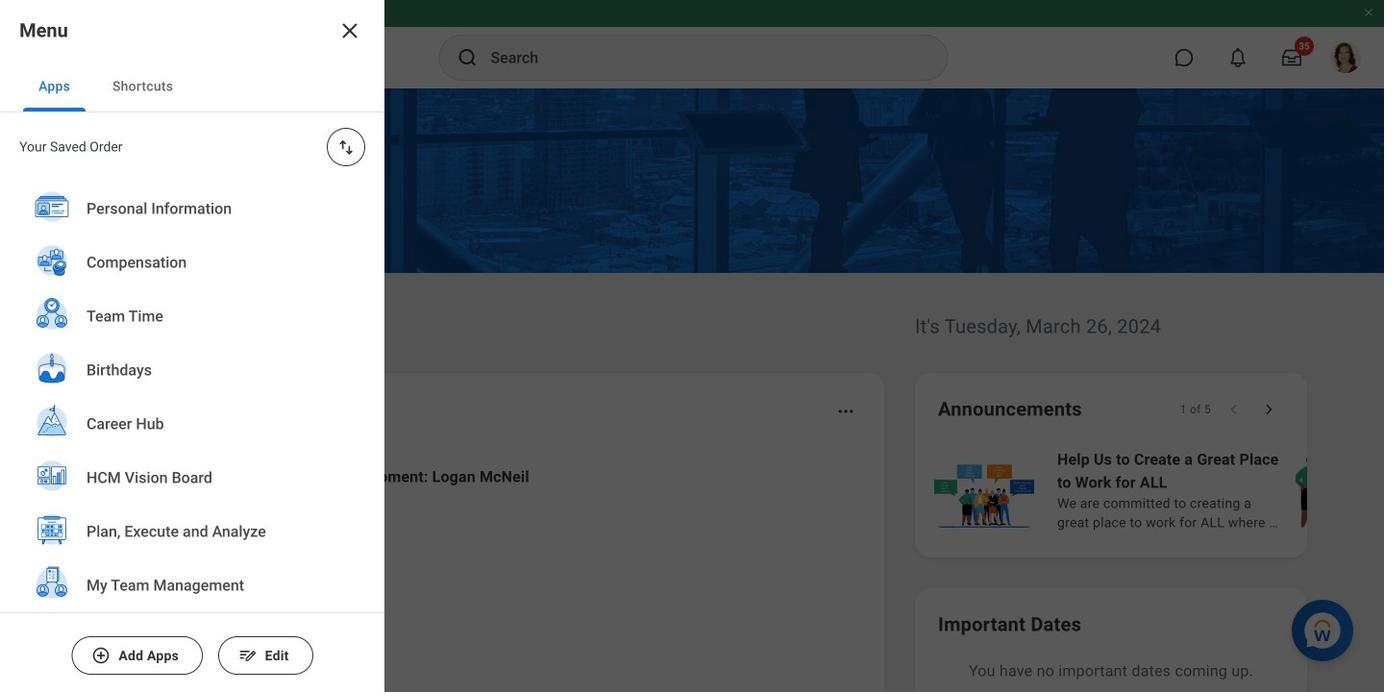 Task type: vqa. For each thing, say whether or not it's contained in the screenshot.
2nd location image from right
no



Task type: describe. For each thing, give the bounding box(es) containing it.
chevron left small image
[[1225, 400, 1244, 419]]

text edit image
[[238, 646, 257, 665]]

x image
[[338, 19, 361, 42]]

search image
[[456, 46, 479, 69]]

global navigation dialog
[[0, 0, 385, 692]]

chevron right small image
[[1259, 400, 1279, 419]]



Task type: locate. For each thing, give the bounding box(es) containing it.
notifications large image
[[1229, 48, 1248, 67]]

banner
[[0, 0, 1384, 88]]

profile logan mcneil element
[[1319, 37, 1373, 79]]

inbox image
[[128, 580, 157, 609]]

list
[[0, 182, 385, 692], [931, 446, 1384, 535], [100, 450, 861, 692]]

close environment banner image
[[1363, 7, 1375, 18]]

sort image
[[336, 137, 356, 157]]

plus circle image
[[91, 646, 111, 665]]

book open image
[[128, 659, 157, 687]]

tab list
[[0, 62, 385, 112]]

main content
[[0, 88, 1384, 692]]

inbox large image
[[1283, 48, 1302, 67]]

status
[[1180, 402, 1211, 417]]



